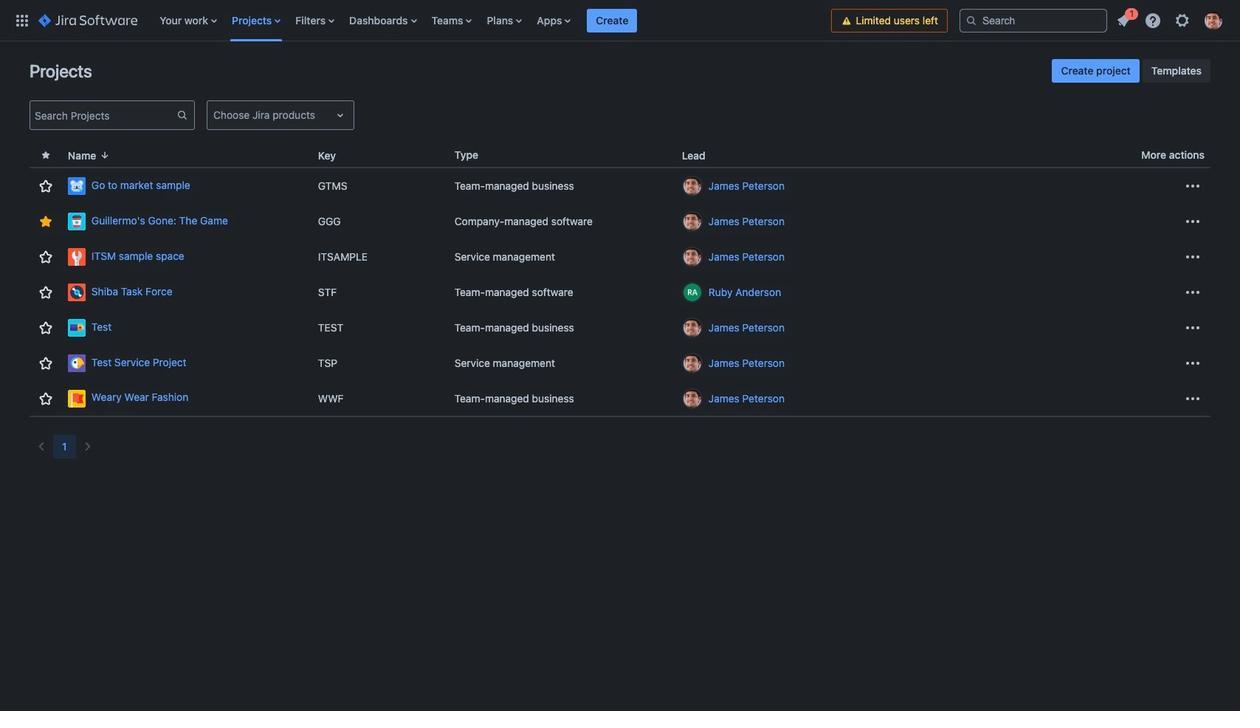Task type: describe. For each thing, give the bounding box(es) containing it.
Choose Jira products text field
[[213, 108, 216, 123]]

more image for star itsm sample space icon
[[1185, 248, 1202, 266]]

more image for star test "image" at the top of page
[[1185, 319, 1202, 337]]

1 more image from the top
[[1185, 177, 1202, 195]]

1 horizontal spatial list
[[1111, 6, 1232, 34]]

Search Projects text field
[[30, 105, 177, 126]]

star test image
[[37, 319, 55, 337]]

primary element
[[9, 0, 832, 41]]

star test service project image
[[37, 354, 55, 372]]

star guillermo's gone: the game image
[[37, 213, 55, 230]]

list item inside list
[[1111, 6, 1139, 32]]

more image for star shiba task force image
[[1185, 284, 1202, 301]]

your profile and settings image
[[1205, 11, 1223, 29]]

star shiba task force image
[[37, 284, 55, 301]]

settings image
[[1174, 11, 1192, 29]]

star itsm sample space image
[[37, 248, 55, 266]]

notifications image
[[1115, 11, 1133, 29]]

more image for star guillermo's gone: the game image
[[1185, 213, 1202, 230]]

star weary wear fashion image
[[37, 390, 55, 407]]

0 horizontal spatial list
[[152, 0, 832, 41]]

0 horizontal spatial list item
[[587, 0, 638, 41]]

help image
[[1145, 11, 1162, 29]]



Task type: locate. For each thing, give the bounding box(es) containing it.
open image
[[332, 106, 349, 124]]

previous image
[[32, 438, 50, 456]]

2 more image from the top
[[1185, 213, 1202, 230]]

jira software image
[[38, 11, 138, 29], [38, 11, 138, 29]]

search image
[[966, 14, 978, 26]]

appswitcher icon image
[[13, 11, 31, 29]]

1 horizontal spatial list item
[[1111, 6, 1139, 32]]

list item
[[587, 0, 638, 41], [1111, 6, 1139, 32]]

banner
[[0, 0, 1241, 41]]

Search field
[[960, 8, 1108, 32]]

4 more image from the top
[[1185, 284, 1202, 301]]

group
[[1053, 59, 1211, 83]]

next image
[[79, 438, 96, 456]]

3 more image from the top
[[1185, 248, 1202, 266]]

None search field
[[960, 8, 1108, 32]]

star go to market sample image
[[37, 177, 55, 195]]

5 more image from the top
[[1185, 319, 1202, 337]]

more image
[[1185, 177, 1202, 195], [1185, 213, 1202, 230], [1185, 248, 1202, 266], [1185, 284, 1202, 301], [1185, 319, 1202, 337]]

list
[[152, 0, 832, 41], [1111, 6, 1232, 34]]



Task type: vqa. For each thing, say whether or not it's contained in the screenshot.
Star Guillermo's Gone: The Game icon at the top left of page
yes



